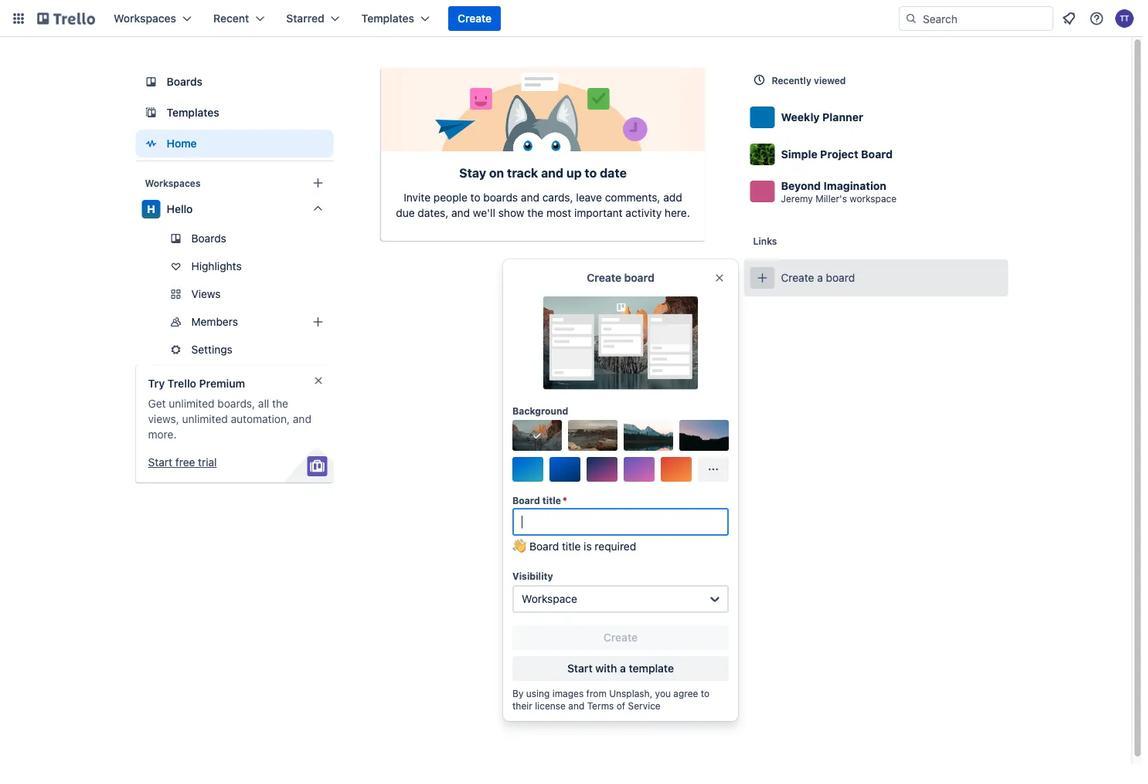 Task type: describe. For each thing, give the bounding box(es) containing it.
settings
[[191, 344, 233, 356]]

boards,
[[217, 398, 255, 410]]

2 vertical spatial board
[[529, 541, 559, 553]]

wave image
[[512, 539, 523, 561]]

home
[[167, 137, 197, 150]]

h
[[147, 203, 155, 216]]

stay on track and up to date
[[459, 166, 627, 180]]

most
[[546, 207, 571, 219]]

agree
[[673, 689, 698, 699]]

date
[[600, 166, 627, 180]]

boards for templates
[[167, 75, 203, 88]]

add
[[663, 191, 682, 204]]

using
[[526, 689, 550, 699]]

simple project board
[[781, 148, 893, 161]]

license and terms of service
[[535, 701, 661, 712]]

terms
[[587, 701, 614, 712]]

0 notifications image
[[1060, 9, 1078, 28]]

members
[[191, 316, 238, 328]]

simple project board link
[[744, 136, 1008, 173]]

beyond imagination jeremy miller's workspace
[[781, 179, 897, 204]]

start for start with a template
[[567, 663, 593, 676]]

create button inside primary element
[[448, 6, 501, 31]]

required
[[595, 541, 636, 553]]

start free trial button
[[148, 455, 217, 471]]

1 vertical spatial unlimited
[[182, 413, 228, 426]]

template
[[629, 663, 674, 676]]

a inside button
[[620, 663, 626, 676]]

recently
[[772, 75, 811, 86]]

jeremy
[[781, 194, 813, 204]]

start for start free trial
[[148, 456, 172, 469]]

1 horizontal spatial create button
[[512, 626, 729, 651]]

people
[[433, 191, 467, 204]]

important
[[574, 207, 623, 219]]

with
[[595, 663, 617, 676]]

miller's
[[816, 194, 847, 204]]

👋
[[512, 541, 523, 553]]

the inside try trello premium get unlimited boards, all the views, unlimited automation, and more.
[[272, 398, 288, 410]]

primary element
[[0, 0, 1143, 37]]

trial
[[198, 456, 217, 469]]

get
[[148, 398, 166, 410]]

to inside by using images from unsplash, you agree to their
[[701, 689, 710, 699]]

stay
[[459, 166, 486, 180]]

here.
[[665, 207, 690, 219]]

create board
[[587, 272, 654, 284]]

weekly planner
[[781, 111, 863, 124]]

show
[[498, 207, 524, 219]]

simple
[[781, 148, 818, 161]]

1 vertical spatial board
[[512, 495, 540, 506]]

by using images from unsplash, you agree to their
[[512, 689, 710, 712]]

terms of service link
[[587, 701, 661, 712]]

workspaces button
[[104, 6, 201, 31]]

template board image
[[142, 104, 160, 122]]

service
[[628, 701, 661, 712]]

up
[[566, 166, 582, 180]]

switch to… image
[[11, 11, 26, 26]]

1 board from the left
[[624, 272, 654, 284]]

background
[[512, 406, 568, 417]]

the inside the invite people to boards and cards, leave comments, add due dates, and we'll show the most important activity here.
[[527, 207, 543, 219]]

is
[[584, 541, 592, 553]]

and down people
[[451, 207, 470, 219]]

starred
[[286, 12, 324, 25]]

from
[[586, 689, 607, 699]]

license
[[535, 701, 566, 712]]

beyond
[[781, 179, 821, 192]]

by
[[512, 689, 524, 699]]

1 vertical spatial templates
[[167, 106, 219, 119]]

all
[[258, 398, 269, 410]]

starred button
[[277, 6, 349, 31]]

members link
[[136, 310, 333, 335]]

*
[[563, 495, 567, 506]]

more.
[[148, 429, 177, 441]]

license link
[[535, 701, 566, 712]]

trello
[[167, 378, 196, 390]]

try trello premium get unlimited boards, all the views, unlimited automation, and more.
[[148, 378, 311, 441]]

views
[[191, 288, 221, 301]]

unsplash,
[[609, 689, 652, 699]]

free
[[175, 456, 195, 469]]

create a board
[[781, 272, 855, 284]]



Task type: vqa. For each thing, say whether or not it's contained in the screenshot.
Starred Icon
no



Task type: locate. For each thing, give the bounding box(es) containing it.
back to home image
[[37, 6, 95, 31]]

of
[[617, 701, 625, 712]]

0 vertical spatial the
[[527, 207, 543, 219]]

2 board from the left
[[826, 272, 855, 284]]

0 horizontal spatial templates
[[167, 106, 219, 119]]

to inside the invite people to boards and cards, leave comments, add due dates, and we'll show the most important activity here.
[[470, 191, 480, 204]]

1 vertical spatial title
[[562, 541, 581, 553]]

2 horizontal spatial to
[[701, 689, 710, 699]]

comments,
[[605, 191, 660, 204]]

1 horizontal spatial title
[[562, 541, 581, 553]]

workspaces inside workspaces popup button
[[114, 12, 176, 25]]

board down the weekly planner link in the top right of the page
[[861, 148, 893, 161]]

boards link for templates
[[136, 68, 333, 96]]

0 vertical spatial title
[[542, 495, 561, 506]]

workspaces up hello
[[145, 178, 201, 189]]

0 vertical spatial templates
[[361, 12, 414, 25]]

planner
[[822, 111, 863, 124]]

a inside 'button'
[[817, 272, 823, 284]]

1 horizontal spatial a
[[817, 272, 823, 284]]

templates up the home
[[167, 106, 219, 119]]

None text field
[[512, 509, 729, 536]]

and right automation,
[[293, 413, 311, 426]]

on
[[489, 166, 504, 180]]

and inside try trello premium get unlimited boards, all the views, unlimited automation, and more.
[[293, 413, 311, 426]]

invite
[[404, 191, 431, 204]]

start left "with"
[[567, 663, 593, 676]]

links
[[753, 236, 777, 247]]

to right agree
[[701, 689, 710, 699]]

premium
[[199, 378, 245, 390]]

and up show
[[521, 191, 539, 204]]

0 horizontal spatial create button
[[448, 6, 501, 31]]

boards link for highlights
[[136, 226, 333, 251]]

1 horizontal spatial templates
[[361, 12, 414, 25]]

board right the 👋
[[529, 541, 559, 553]]

to up we'll
[[470, 191, 480, 204]]

1 horizontal spatial start
[[567, 663, 593, 676]]

the left most
[[527, 207, 543, 219]]

1 vertical spatial to
[[470, 191, 480, 204]]

start inside button
[[567, 663, 593, 676]]

weekly
[[781, 111, 820, 124]]

try
[[148, 378, 165, 390]]

boards up highlights
[[191, 232, 226, 245]]

templates inside popup button
[[361, 12, 414, 25]]

0 horizontal spatial title
[[542, 495, 561, 506]]

weekly planner link
[[744, 99, 1008, 136]]

boards
[[483, 191, 518, 204]]

add image
[[309, 313, 327, 332]]

hello
[[167, 203, 193, 216]]

0 vertical spatial workspaces
[[114, 12, 176, 25]]

boards for highlights
[[191, 232, 226, 245]]

1 vertical spatial boards
[[191, 232, 226, 245]]

views,
[[148, 413, 179, 426]]

create button
[[448, 6, 501, 31], [512, 626, 729, 651]]

board inside 'button'
[[826, 272, 855, 284]]

1 vertical spatial the
[[272, 398, 288, 410]]

home link
[[136, 130, 333, 158]]

views link
[[136, 282, 333, 307]]

1 horizontal spatial to
[[585, 166, 597, 180]]

0 vertical spatial unlimited
[[169, 398, 215, 410]]

unlimited down 'trello'
[[169, 398, 215, 410]]

and down images
[[568, 701, 585, 712]]

1 horizontal spatial board
[[826, 272, 855, 284]]

board image
[[142, 73, 160, 91]]

automation,
[[231, 413, 290, 426]]

recent
[[213, 12, 249, 25]]

we'll
[[473, 207, 495, 219]]

start inside "button"
[[148, 456, 172, 469]]

0 vertical spatial boards
[[167, 75, 203, 88]]

workspace
[[850, 194, 897, 204]]

create a workspace image
[[309, 174, 327, 192]]

to right 'up' on the top of the page
[[585, 166, 597, 180]]

visibility
[[512, 571, 553, 582]]

1 boards link from the top
[[136, 68, 333, 96]]

leave
[[576, 191, 602, 204]]

0 vertical spatial a
[[817, 272, 823, 284]]

create inside create a board 'button'
[[781, 272, 814, 284]]

boards link up highlights link
[[136, 226, 333, 251]]

start free trial
[[148, 456, 217, 469]]

1 horizontal spatial the
[[527, 207, 543, 219]]

open information menu image
[[1089, 11, 1104, 26]]

board title *
[[512, 495, 567, 506]]

project
[[820, 148, 858, 161]]

0 horizontal spatial a
[[620, 663, 626, 676]]

1 vertical spatial boards link
[[136, 226, 333, 251]]

templates right 'starred' "popup button"
[[361, 12, 414, 25]]

templates link
[[136, 99, 333, 127]]

unlimited
[[169, 398, 215, 410], [182, 413, 228, 426]]

1 vertical spatial start
[[567, 663, 593, 676]]

workspace
[[522, 593, 577, 606]]

start
[[148, 456, 172, 469], [567, 663, 593, 676]]

create a board button
[[744, 260, 1008, 297]]

the
[[527, 207, 543, 219], [272, 398, 288, 410]]

recent button
[[204, 6, 274, 31]]

0 vertical spatial to
[[585, 166, 597, 180]]

start with a template
[[567, 663, 674, 676]]

board left *
[[512, 495, 540, 506]]

and left 'up' on the top of the page
[[541, 166, 563, 180]]

Search field
[[917, 7, 1053, 30]]

imagination
[[824, 179, 887, 192]]

0 horizontal spatial start
[[148, 456, 172, 469]]

2 vertical spatial to
[[701, 689, 710, 699]]

boards link
[[136, 68, 333, 96], [136, 226, 333, 251]]

track
[[507, 166, 538, 180]]

0 vertical spatial create button
[[448, 6, 501, 31]]

custom image image
[[531, 430, 543, 442]]

highlights link
[[136, 254, 333, 279]]

their
[[512, 701, 532, 712]]

workspaces
[[114, 12, 176, 25], [145, 178, 201, 189]]

the right all
[[272, 398, 288, 410]]

templates button
[[352, 6, 439, 31]]

invite people to boards and cards, leave comments, add due dates, and we'll show the most important activity here.
[[396, 191, 690, 219]]

boards
[[167, 75, 203, 88], [191, 232, 226, 245]]

a
[[817, 272, 823, 284], [620, 663, 626, 676]]

1 vertical spatial a
[[620, 663, 626, 676]]

boards right board image
[[167, 75, 203, 88]]

0 horizontal spatial the
[[272, 398, 288, 410]]

1 vertical spatial create button
[[512, 626, 729, 651]]

home image
[[142, 134, 160, 153]]

create
[[458, 12, 492, 25], [587, 272, 621, 284], [781, 272, 814, 284], [604, 632, 638, 645]]

highlights
[[191, 260, 242, 273]]

viewed
[[814, 75, 846, 86]]

to
[[585, 166, 597, 180], [470, 191, 480, 204], [701, 689, 710, 699]]

0 horizontal spatial board
[[624, 272, 654, 284]]

terry turtle (terryturtle) image
[[1115, 9, 1134, 28]]

start left free
[[148, 456, 172, 469]]

start with a template button
[[512, 657, 729, 682]]

title left is
[[562, 541, 581, 553]]

0 horizontal spatial to
[[470, 191, 480, 204]]

👋 board title is required
[[512, 541, 636, 553]]

board
[[861, 148, 893, 161], [512, 495, 540, 506], [529, 541, 559, 553]]

boards link up templates link
[[136, 68, 333, 96]]

create inside primary element
[[458, 12, 492, 25]]

dates,
[[418, 207, 448, 219]]

close popover image
[[713, 272, 726, 284]]

title
[[542, 495, 561, 506], [562, 541, 581, 553]]

recently viewed
[[772, 75, 846, 86]]

activity
[[626, 207, 662, 219]]

unlimited down boards,
[[182, 413, 228, 426]]

and
[[541, 166, 563, 180], [521, 191, 539, 204], [451, 207, 470, 219], [293, 413, 311, 426], [568, 701, 585, 712]]

due
[[396, 207, 415, 219]]

workspaces up board image
[[114, 12, 176, 25]]

background element
[[512, 420, 729, 482]]

0 vertical spatial start
[[148, 456, 172, 469]]

images
[[552, 689, 584, 699]]

title left *
[[542, 495, 561, 506]]

cards,
[[542, 191, 573, 204]]

search image
[[905, 12, 917, 25]]

2 boards link from the top
[[136, 226, 333, 251]]

1 vertical spatial workspaces
[[145, 178, 201, 189]]

templates
[[361, 12, 414, 25], [167, 106, 219, 119]]

0 vertical spatial board
[[861, 148, 893, 161]]

you
[[655, 689, 671, 699]]

0 vertical spatial boards link
[[136, 68, 333, 96]]



